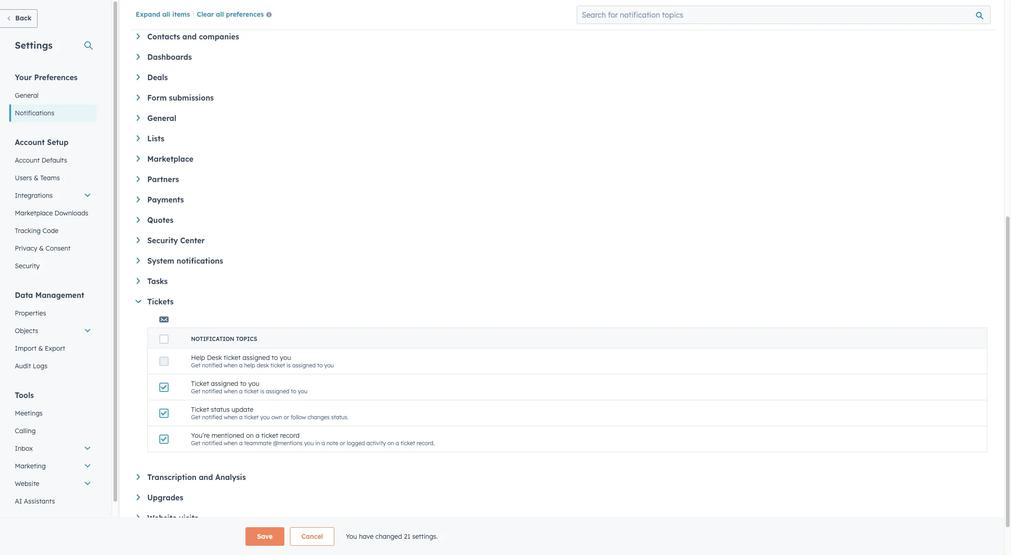 Task type: vqa. For each thing, say whether or not it's contained in the screenshot.
right Email
no



Task type: describe. For each thing, give the bounding box(es) containing it.
a inside ticket status update get notified when a ticket you own or follow changes status.
[[239, 414, 243, 421]]

ai assistants link
[[9, 492, 97, 510]]

assistants
[[24, 497, 55, 505]]

a left teammate
[[239, 440, 243, 447]]

back link
[[0, 9, 37, 28]]

properties link
[[9, 304, 97, 322]]

transcription and analysis button
[[137, 473, 988, 482]]

data management element
[[9, 290, 97, 375]]

desk
[[207, 353, 222, 362]]

& for export
[[38, 344, 43, 353]]

general inside your preferences element
[[15, 91, 39, 100]]

caret image for transcription and analysis
[[137, 474, 140, 480]]

& for teams
[[34, 174, 38, 182]]

meetings
[[15, 409, 43, 417]]

payments button
[[137, 195, 988, 204]]

caret image for lists
[[137, 135, 140, 141]]

companies
[[199, 32, 239, 41]]

chatspot
[[15, 515, 44, 523]]

data management
[[15, 290, 84, 300]]

submissions
[[169, 93, 214, 102]]

when inside ticket status update get notified when a ticket you own or follow changes status.
[[224, 414, 238, 421]]

account defaults
[[15, 156, 67, 164]]

you're mentioned on a ticket record get notified when a teammate @mentions you in a note or logged activity on a ticket record.
[[191, 431, 435, 447]]

visits
[[179, 513, 198, 523]]

objects button
[[9, 322, 97, 340]]

tools element
[[9, 390, 97, 528]]

help
[[191, 353, 205, 362]]

get inside the you're mentioned on a ticket record get notified when a teammate @mentions you in a note or logged activity on a ticket record.
[[191, 440, 201, 447]]

meetings link
[[9, 404, 97, 422]]

upgrades
[[147, 493, 183, 502]]

import & export
[[15, 344, 65, 353]]

audit logs link
[[9, 357, 97, 375]]

partners
[[147, 175, 179, 184]]

record
[[280, 431, 300, 440]]

preferences
[[226, 10, 264, 19]]

when inside ticket assigned to you get notified when a ticket is assigned to you
[[224, 388, 238, 395]]

management
[[35, 290, 84, 300]]

marketplace for marketplace
[[147, 154, 194, 164]]

caret image for dashboards
[[137, 54, 140, 60]]

back
[[15, 14, 31, 22]]

general link
[[9, 87, 97, 104]]

inbox
[[15, 444, 33, 453]]

settings.
[[412, 532, 438, 541]]

help
[[244, 362, 255, 369]]

@mentions
[[273, 440, 303, 447]]

quotes button
[[137, 215, 988, 225]]

notifications
[[15, 109, 54, 117]]

follow
[[291, 414, 306, 421]]

marketplace downloads
[[15, 209, 88, 217]]

expand
[[136, 10, 160, 19]]

caret image for tickets
[[135, 300, 141, 303]]

system
[[147, 256, 174, 265]]

transcription
[[147, 473, 197, 482]]

assigned up ticket status update get notified when a ticket you own or follow changes status.
[[266, 388, 289, 395]]

calling link
[[9, 422, 97, 440]]

21
[[404, 532, 411, 541]]

a inside ticket assigned to you get notified when a ticket is assigned to you
[[239, 388, 243, 395]]

clear all preferences button
[[197, 10, 276, 21]]

transcription and analysis
[[147, 473, 246, 482]]

clear
[[197, 10, 214, 19]]

tasks button
[[137, 277, 988, 286]]

save
[[257, 532, 273, 541]]

marketplace downloads link
[[9, 204, 97, 222]]

notified inside ticket assigned to you get notified when a ticket is assigned to you
[[202, 388, 222, 395]]

status
[[211, 405, 230, 414]]

assigned right desk
[[292, 362, 316, 369]]

tools
[[15, 391, 34, 400]]

website for website
[[15, 480, 39, 488]]

website visits button
[[137, 513, 988, 523]]

topics
[[236, 335, 257, 342]]

caret image for marketplace
[[137, 156, 140, 162]]

or inside the you're mentioned on a ticket record get notified when a teammate @mentions you in a note or logged activity on a ticket record.
[[340, 440, 345, 447]]

a inside help desk ticket assigned to you get notified when a help desk ticket is assigned to you
[[239, 362, 243, 369]]

ticket for ticket status update
[[191, 405, 209, 414]]

0 horizontal spatial on
[[246, 431, 254, 440]]

assigned up status
[[211, 379, 238, 388]]

account setup element
[[9, 137, 97, 275]]

in
[[315, 440, 320, 447]]

lists button
[[137, 134, 988, 143]]

assigned down topics
[[243, 353, 270, 362]]

when inside the you're mentioned on a ticket record get notified when a teammate @mentions you in a note or logged activity on a ticket record.
[[224, 440, 238, 447]]

teams
[[40, 174, 60, 182]]

and for transcription
[[199, 473, 213, 482]]

users
[[15, 174, 32, 182]]

you have changed 21 settings.
[[346, 532, 438, 541]]

caret image for quotes
[[137, 217, 140, 223]]

caret image for system notifications
[[137, 258, 140, 264]]

code
[[42, 227, 58, 235]]

save button
[[246, 527, 284, 546]]

audit
[[15, 362, 31, 370]]

calling
[[15, 427, 36, 435]]

preferences
[[34, 73, 78, 82]]

get inside ticket status update get notified when a ticket you own or follow changes status.
[[191, 414, 201, 421]]

activity
[[367, 440, 386, 447]]

defaults
[[42, 156, 67, 164]]

ticket inside ticket assigned to you get notified when a ticket is assigned to you
[[244, 388, 259, 395]]

notified inside the you're mentioned on a ticket record get notified when a teammate @mentions you in a note or logged activity on a ticket record.
[[202, 440, 222, 447]]

inbox button
[[9, 440, 97, 457]]

tracking
[[15, 227, 41, 235]]

account setup
[[15, 138, 68, 147]]

note
[[327, 440, 338, 447]]

analysis
[[215, 473, 246, 482]]

website for website visits
[[147, 513, 177, 523]]

notifications link
[[9, 104, 97, 122]]

properties
[[15, 309, 46, 317]]

expand all items
[[136, 10, 190, 19]]

integrations button
[[9, 187, 97, 204]]

dashboards button
[[137, 52, 988, 62]]

security center
[[147, 236, 205, 245]]

partners button
[[137, 175, 988, 184]]

help desk ticket assigned to you get notified when a help desk ticket is assigned to you
[[191, 353, 334, 369]]



Task type: locate. For each thing, give the bounding box(es) containing it.
and down items on the left of the page
[[182, 32, 197, 41]]

security
[[147, 236, 178, 245], [15, 262, 40, 270]]

security inside account setup element
[[15, 262, 40, 270]]

website inside button
[[15, 480, 39, 488]]

caret image left the tickets
[[135, 300, 141, 303]]

caret image inside marketplace dropdown button
[[137, 156, 140, 162]]

caret image inside "quotes" 'dropdown button'
[[137, 217, 140, 223]]

caret image down the expand on the left
[[137, 33, 140, 39]]

caret image left system
[[137, 258, 140, 264]]

3 notified from the top
[[202, 414, 222, 421]]

general down your on the top left of the page
[[15, 91, 39, 100]]

security for security
[[15, 262, 40, 270]]

ticket assigned to you get notified when a ticket is assigned to you
[[191, 379, 308, 395]]

items
[[172, 10, 190, 19]]

website button
[[9, 475, 97, 492]]

1 vertical spatial account
[[15, 156, 40, 164]]

& left export
[[38, 344, 43, 353]]

caret image left dashboards
[[137, 54, 140, 60]]

or inside ticket status update get notified when a ticket you own or follow changes status.
[[284, 414, 289, 421]]

caret image for general
[[137, 115, 140, 121]]

your
[[15, 73, 32, 82]]

form
[[147, 93, 167, 102]]

& inside import & export 'link'
[[38, 344, 43, 353]]

general button
[[137, 114, 988, 123]]

security down privacy
[[15, 262, 40, 270]]

account for account defaults
[[15, 156, 40, 164]]

notified down status
[[202, 440, 222, 447]]

1 horizontal spatial all
[[216, 10, 224, 19]]

deals
[[147, 73, 168, 82]]

downloads
[[55, 209, 88, 217]]

1 vertical spatial general
[[147, 114, 176, 123]]

1 horizontal spatial or
[[340, 440, 345, 447]]

you inside the you're mentioned on a ticket record get notified when a teammate @mentions you in a note or logged activity on a ticket record.
[[304, 440, 314, 447]]

a right status
[[239, 414, 243, 421]]

a right activity
[[396, 440, 399, 447]]

0 vertical spatial ticket
[[191, 379, 209, 388]]

on right activity
[[388, 440, 394, 447]]

0 vertical spatial security
[[147, 236, 178, 245]]

account for account setup
[[15, 138, 45, 147]]

dashboards
[[147, 52, 192, 62]]

caret image inside form submissions dropdown button
[[137, 95, 140, 100]]

you're
[[191, 431, 210, 440]]

& inside 'privacy & consent' link
[[39, 244, 44, 252]]

marketplace up partners
[[147, 154, 194, 164]]

a up update
[[239, 388, 243, 395]]

2 when from the top
[[224, 388, 238, 395]]

system notifications button
[[137, 256, 988, 265]]

1 vertical spatial and
[[199, 473, 213, 482]]

notified inside help desk ticket assigned to you get notified when a help desk ticket is assigned to you
[[202, 362, 222, 369]]

caret image inside payments dropdown button
[[137, 196, 140, 202]]

0 vertical spatial &
[[34, 174, 38, 182]]

1 horizontal spatial website
[[147, 513, 177, 523]]

1 account from the top
[[15, 138, 45, 147]]

caret image inside contacts and companies "dropdown button"
[[137, 33, 140, 39]]

all for expand
[[162, 10, 170, 19]]

when up the mentioned
[[224, 414, 238, 421]]

1 get from the top
[[191, 362, 201, 369]]

caret image
[[137, 33, 140, 39], [137, 54, 140, 60], [137, 74, 140, 80], [137, 95, 140, 100], [137, 135, 140, 141], [137, 196, 140, 202], [137, 217, 140, 223], [137, 258, 140, 264], [135, 300, 141, 303], [137, 474, 140, 480], [137, 494, 140, 500], [137, 515, 140, 521]]

caret image for website visits
[[137, 515, 140, 521]]

0 horizontal spatial website
[[15, 480, 39, 488]]

is inside help desk ticket assigned to you get notified when a help desk ticket is assigned to you
[[287, 362, 291, 369]]

0 vertical spatial and
[[182, 32, 197, 41]]

caret image for tasks
[[137, 278, 140, 284]]

0 vertical spatial account
[[15, 138, 45, 147]]

0 horizontal spatial general
[[15, 91, 39, 100]]

caret image inside partners dropdown button
[[137, 176, 140, 182]]

notified up the you're
[[202, 414, 222, 421]]

caret image for security center
[[137, 237, 140, 243]]

and for contacts
[[182, 32, 197, 41]]

and left analysis
[[199, 473, 213, 482]]

1 vertical spatial website
[[147, 513, 177, 523]]

caret image left deals at the left top of page
[[137, 74, 140, 80]]

get left the mentioned
[[191, 440, 201, 447]]

a
[[239, 362, 243, 369], [239, 388, 243, 395], [239, 414, 243, 421], [256, 431, 260, 440], [239, 440, 243, 447], [322, 440, 325, 447], [396, 440, 399, 447]]

2 get from the top
[[191, 388, 201, 395]]

tickets
[[147, 297, 174, 306]]

audit logs
[[15, 362, 47, 370]]

contacts and companies
[[147, 32, 239, 41]]

status.
[[331, 414, 349, 421]]

1 vertical spatial security
[[15, 262, 40, 270]]

you
[[346, 532, 357, 541]]

4 caret image from the top
[[137, 237, 140, 243]]

tickets button
[[135, 297, 988, 306]]

ai assistants
[[15, 497, 55, 505]]

or right own
[[284, 414, 289, 421]]

caret image left form
[[137, 95, 140, 100]]

& inside users & teams link
[[34, 174, 38, 182]]

caret image inside general dropdown button
[[137, 115, 140, 121]]

website visits
[[147, 513, 198, 523]]

tracking code link
[[9, 222, 97, 240]]

when
[[224, 362, 238, 369], [224, 388, 238, 395], [224, 414, 238, 421], [224, 440, 238, 447]]

5 caret image from the top
[[137, 278, 140, 284]]

3 when from the top
[[224, 414, 238, 421]]

ticket down help at the bottom left
[[191, 379, 209, 388]]

contacts
[[147, 32, 180, 41]]

0 horizontal spatial marketplace
[[15, 209, 53, 217]]

cancel button
[[290, 527, 335, 546]]

security up system
[[147, 236, 178, 245]]

form submissions button
[[137, 93, 988, 102]]

a left help
[[239, 362, 243, 369]]

caret image for payments
[[137, 196, 140, 202]]

caret image for upgrades
[[137, 494, 140, 500]]

expand all items button
[[136, 10, 190, 19]]

or
[[284, 414, 289, 421], [340, 440, 345, 447]]

0 vertical spatial marketplace
[[147, 154, 194, 164]]

1 vertical spatial marketplace
[[15, 209, 53, 217]]

get left desk
[[191, 362, 201, 369]]

upgrades button
[[137, 493, 988, 502]]

tracking code
[[15, 227, 58, 235]]

0 vertical spatial is
[[287, 362, 291, 369]]

lists
[[147, 134, 164, 143]]

1 horizontal spatial is
[[287, 362, 291, 369]]

account up users
[[15, 156, 40, 164]]

import & export link
[[9, 340, 97, 357]]

all left items on the left of the page
[[162, 10, 170, 19]]

have
[[359, 532, 374, 541]]

center
[[180, 236, 205, 245]]

& right users
[[34, 174, 38, 182]]

privacy & consent link
[[9, 240, 97, 257]]

logged
[[347, 440, 365, 447]]

Search for notification topics search field
[[577, 6, 991, 24]]

marketing button
[[9, 457, 97, 475]]

ticket inside ticket status update get notified when a ticket you own or follow changes status.
[[244, 414, 259, 421]]

or right note
[[340, 440, 345, 447]]

ai
[[15, 497, 22, 505]]

0 vertical spatial website
[[15, 480, 39, 488]]

0 vertical spatial or
[[284, 414, 289, 421]]

account inside "link"
[[15, 156, 40, 164]]

4 notified from the top
[[202, 440, 222, 447]]

1 ticket from the top
[[191, 379, 209, 388]]

4 when from the top
[[224, 440, 238, 447]]

is inside ticket assigned to you get notified when a ticket is assigned to you
[[260, 388, 264, 395]]

users & teams
[[15, 174, 60, 182]]

caret image inside the transcription and analysis dropdown button
[[137, 474, 140, 480]]

security center button
[[137, 236, 988, 245]]

cancel
[[302, 532, 323, 541]]

marketplace down integrations
[[15, 209, 53, 217]]

notifications
[[177, 256, 223, 265]]

desk
[[257, 362, 269, 369]]

general down form
[[147, 114, 176, 123]]

notification topics
[[191, 335, 257, 342]]

caret image left upgrades
[[137, 494, 140, 500]]

when inside help desk ticket assigned to you get notified when a help desk ticket is assigned to you
[[224, 362, 238, 369]]

security link
[[9, 257, 97, 275]]

account up account defaults
[[15, 138, 45, 147]]

caret image inside tasks dropdown button
[[137, 278, 140, 284]]

0 vertical spatial general
[[15, 91, 39, 100]]

0 horizontal spatial and
[[182, 32, 197, 41]]

0 horizontal spatial security
[[15, 262, 40, 270]]

3 caret image from the top
[[137, 176, 140, 182]]

website down upgrades
[[147, 513, 177, 523]]

caret image for deals
[[137, 74, 140, 80]]

caret image for form submissions
[[137, 95, 140, 100]]

1 vertical spatial &
[[39, 244, 44, 252]]

1 horizontal spatial security
[[147, 236, 178, 245]]

a right in
[[322, 440, 325, 447]]

& right privacy
[[39, 244, 44, 252]]

get down help at the bottom left
[[191, 388, 201, 395]]

caret image inside website visits dropdown button
[[137, 515, 140, 521]]

notified inside ticket status update get notified when a ticket you own or follow changes status.
[[202, 414, 222, 421]]

on right the mentioned
[[246, 431, 254, 440]]

get inside help desk ticket assigned to you get notified when a help desk ticket is assigned to you
[[191, 362, 201, 369]]

ticket inside ticket assigned to you get notified when a ticket is assigned to you
[[191, 379, 209, 388]]

deals button
[[137, 73, 988, 82]]

you inside ticket status update get notified when a ticket you own or follow changes status.
[[260, 414, 270, 421]]

get inside ticket assigned to you get notified when a ticket is assigned to you
[[191, 388, 201, 395]]

when right desk
[[224, 362, 238, 369]]

all right clear
[[216, 10, 224, 19]]

import
[[15, 344, 37, 353]]

contacts and companies button
[[137, 32, 988, 41]]

1 all from the left
[[162, 10, 170, 19]]

caret image left quotes at the top of the page
[[137, 217, 140, 223]]

clear all preferences
[[197, 10, 264, 19]]

ticket status update get notified when a ticket you own or follow changes status.
[[191, 405, 349, 421]]

caret image left transcription
[[137, 474, 140, 480]]

marketplace inside account setup element
[[15, 209, 53, 217]]

mentioned
[[212, 431, 244, 440]]

caret image
[[137, 115, 140, 121], [137, 156, 140, 162], [137, 176, 140, 182], [137, 237, 140, 243], [137, 278, 140, 284]]

your preferences element
[[9, 72, 97, 122]]

is right desk
[[287, 362, 291, 369]]

caret image inside dashboards dropdown button
[[137, 54, 140, 60]]

caret image left payments
[[137, 196, 140, 202]]

get up the you're
[[191, 414, 201, 421]]

1 caret image from the top
[[137, 115, 140, 121]]

on
[[246, 431, 254, 440], [388, 440, 394, 447]]

1 notified from the top
[[202, 362, 222, 369]]

ticket
[[224, 353, 241, 362], [271, 362, 285, 369], [244, 388, 259, 395], [244, 414, 259, 421], [261, 431, 278, 440], [401, 440, 415, 447]]

logs
[[33, 362, 47, 370]]

notified down notification
[[202, 362, 222, 369]]

all
[[162, 10, 170, 19], [216, 10, 224, 19]]

integrations
[[15, 191, 53, 200]]

1 horizontal spatial marketplace
[[147, 154, 194, 164]]

1 horizontal spatial and
[[199, 473, 213, 482]]

caret image left lists
[[137, 135, 140, 141]]

website down marketing
[[15, 480, 39, 488]]

caret image inside tickets dropdown button
[[135, 300, 141, 303]]

2 account from the top
[[15, 156, 40, 164]]

notified
[[202, 362, 222, 369], [202, 388, 222, 395], [202, 414, 222, 421], [202, 440, 222, 447]]

caret image left website visits
[[137, 515, 140, 521]]

all inside button
[[216, 10, 224, 19]]

changed
[[376, 532, 402, 541]]

2 vertical spatial &
[[38, 344, 43, 353]]

ticket inside ticket status update get notified when a ticket you own or follow changes status.
[[191, 405, 209, 414]]

1 when from the top
[[224, 362, 238, 369]]

2 ticket from the top
[[191, 405, 209, 414]]

when left teammate
[[224, 440, 238, 447]]

when up status
[[224, 388, 238, 395]]

security for security center
[[147, 236, 178, 245]]

3 get from the top
[[191, 414, 201, 421]]

is
[[287, 362, 291, 369], [260, 388, 264, 395]]

all for clear
[[216, 10, 224, 19]]

1 vertical spatial ticket
[[191, 405, 209, 414]]

1 vertical spatial is
[[260, 388, 264, 395]]

notified up status
[[202, 388, 222, 395]]

ticket for ticket assigned to you
[[191, 379, 209, 388]]

marketplace for marketplace downloads
[[15, 209, 53, 217]]

2 notified from the top
[[202, 388, 222, 395]]

a down ticket status update get notified when a ticket you own or follow changes status.
[[256, 431, 260, 440]]

0 horizontal spatial all
[[162, 10, 170, 19]]

is up ticket status update get notified when a ticket you own or follow changes status.
[[260, 388, 264, 395]]

payments
[[147, 195, 184, 204]]

2 all from the left
[[216, 10, 224, 19]]

setup
[[47, 138, 68, 147]]

caret image for contacts and companies
[[137, 33, 140, 39]]

caret image for partners
[[137, 176, 140, 182]]

data
[[15, 290, 33, 300]]

caret image inside "upgrades" dropdown button
[[137, 494, 140, 500]]

ticket left status
[[191, 405, 209, 414]]

quotes
[[147, 215, 173, 225]]

caret image inside lists dropdown button
[[137, 135, 140, 141]]

caret image inside system notifications dropdown button
[[137, 258, 140, 264]]

1 horizontal spatial on
[[388, 440, 394, 447]]

caret image inside deals dropdown button
[[137, 74, 140, 80]]

2 caret image from the top
[[137, 156, 140, 162]]

0 horizontal spatial or
[[284, 414, 289, 421]]

consent
[[46, 244, 70, 252]]

caret image inside "security center" dropdown button
[[137, 237, 140, 243]]

notification
[[191, 335, 234, 342]]

teammate
[[244, 440, 272, 447]]

privacy & consent
[[15, 244, 70, 252]]

own
[[271, 414, 282, 421]]

settings
[[15, 39, 53, 51]]

& for consent
[[39, 244, 44, 252]]

1 vertical spatial or
[[340, 440, 345, 447]]

tasks
[[147, 277, 168, 286]]

4 get from the top
[[191, 440, 201, 447]]

1 horizontal spatial general
[[147, 114, 176, 123]]

0 horizontal spatial is
[[260, 388, 264, 395]]



